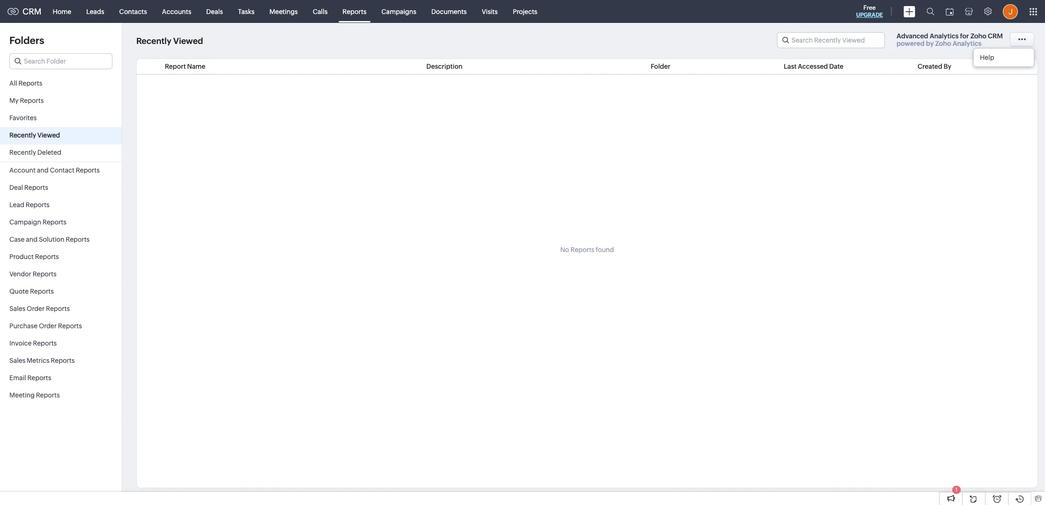 Task type: describe. For each thing, give the bounding box(es) containing it.
email
[[9, 375, 26, 382]]

Search Folder text field
[[10, 54, 112, 69]]

purchase order reports link
[[0, 319, 122, 336]]

0 vertical spatial recently viewed
[[136, 36, 203, 46]]

created by
[[918, 63, 952, 70]]

home
[[53, 8, 71, 15]]

all
[[9, 80, 17, 87]]

purchase
[[9, 323, 38, 330]]

reports up campaign reports
[[26, 201, 50, 209]]

deals
[[206, 8, 223, 15]]

lead
[[9, 201, 24, 209]]

leads link
[[79, 0, 112, 23]]

my
[[9, 97, 19, 104]]

recently for recently deleted link
[[9, 149, 36, 156]]

favorites
[[9, 114, 37, 122]]

by inside advanced analytics for zoho crm powered by zoho analytics
[[926, 40, 934, 47]]

email reports
[[9, 375, 51, 382]]

case and solution reports
[[9, 236, 90, 244]]

contact
[[50, 167, 74, 174]]

help
[[980, 54, 994, 61]]

vendor reports link
[[0, 267, 122, 284]]

tasks
[[238, 8, 255, 15]]

reports right my
[[20, 97, 44, 104]]

visits
[[482, 8, 498, 15]]

free upgrade
[[856, 4, 883, 18]]

email reports link
[[0, 371, 122, 388]]

analytics up help
[[953, 40, 982, 47]]

reports down the product reports
[[33, 271, 57, 278]]

meeting reports
[[9, 392, 60, 400]]

meetings link
[[262, 0, 305, 23]]

for
[[960, 32, 969, 40]]

upgrade
[[856, 12, 883, 18]]

reports down sales order reports link
[[58, 323, 82, 330]]

all reports link
[[0, 75, 122, 93]]

tasks link
[[230, 0, 262, 23]]

powered
[[897, 40, 925, 47]]

vendor reports
[[9, 271, 57, 278]]

accessed
[[798, 63, 828, 70]]

product
[[9, 253, 34, 261]]

profile image
[[1003, 4, 1018, 19]]

reports right all
[[18, 80, 42, 87]]

leads
[[86, 8, 104, 15]]

no reports found
[[561, 246, 614, 254]]

quote reports
[[9, 288, 54, 296]]

reports right no
[[571, 246, 595, 254]]

reports right calls
[[343, 8, 367, 15]]

lead reports link
[[0, 197, 122, 215]]

accounts
[[162, 8, 191, 15]]

meetings
[[270, 8, 298, 15]]

campaigns
[[382, 8, 416, 15]]

name
[[187, 63, 205, 70]]

deal reports
[[9, 184, 48, 192]]

deleted
[[37, 149, 61, 156]]

invoice reports
[[9, 340, 57, 348]]

deals link
[[199, 0, 230, 23]]

meeting
[[9, 392, 35, 400]]

sales metrics reports link
[[0, 353, 122, 371]]

reports up the lead reports
[[24, 184, 48, 192]]

metrics
[[27, 357, 49, 365]]

found
[[596, 246, 614, 254]]

account and contact reports
[[9, 167, 100, 174]]

last accessed date
[[784, 63, 844, 70]]

product reports
[[9, 253, 59, 261]]

solution
[[39, 236, 64, 244]]

reports down case and solution reports
[[35, 253, 59, 261]]

report
[[165, 63, 186, 70]]

projects link
[[505, 0, 545, 23]]

lead reports
[[9, 201, 50, 209]]

sales order reports link
[[0, 301, 122, 319]]

advanced
[[897, 32, 928, 40]]

contacts
[[119, 8, 147, 15]]

invoice reports link
[[0, 336, 122, 353]]

home link
[[45, 0, 79, 23]]

search element
[[921, 0, 940, 23]]

0 vertical spatial recently
[[136, 36, 171, 46]]

account
[[9, 167, 36, 174]]

reports down purchase order reports
[[33, 340, 57, 348]]

and for account
[[37, 167, 49, 174]]

description
[[427, 63, 463, 70]]

folder
[[651, 63, 671, 70]]

reports down "quote reports" link
[[46, 305, 70, 313]]

visits link
[[474, 0, 505, 23]]

campaigns link
[[374, 0, 424, 23]]



Task type: locate. For each thing, give the bounding box(es) containing it.
1 horizontal spatial viewed
[[173, 36, 203, 46]]

vendor
[[9, 271, 31, 278]]

by right powered
[[926, 40, 934, 47]]

viewed up report name at the left top of the page
[[173, 36, 203, 46]]

calls link
[[305, 0, 335, 23]]

deal
[[9, 184, 23, 192]]

crm up folders
[[22, 7, 42, 16]]

sales down quote
[[9, 305, 25, 313]]

reports link
[[335, 0, 374, 23]]

1 sales from the top
[[9, 305, 25, 313]]

reports down invoice reports link
[[51, 357, 75, 365]]

1 vertical spatial order
[[39, 323, 57, 330]]

and inside case and solution reports link
[[26, 236, 38, 244]]

0 horizontal spatial crm
[[22, 7, 42, 16]]

search image
[[927, 7, 935, 15]]

recently viewed link
[[0, 127, 122, 145]]

zoho right for
[[971, 32, 987, 40]]

sales for sales metrics reports
[[9, 357, 25, 365]]

sales up 'email'
[[9, 357, 25, 365]]

viewed up deleted
[[37, 132, 60, 139]]

recently up report
[[136, 36, 171, 46]]

sales
[[9, 305, 25, 313], [9, 357, 25, 365]]

last
[[784, 63, 797, 70]]

calls
[[313, 8, 328, 15]]

zoho left for
[[935, 40, 951, 47]]

0 vertical spatial and
[[37, 167, 49, 174]]

order inside purchase order reports 'link'
[[39, 323, 57, 330]]

folders
[[9, 35, 44, 46]]

no
[[561, 246, 569, 254]]

quote
[[9, 288, 29, 296]]

case
[[9, 236, 25, 244]]

recently up the account
[[9, 149, 36, 156]]

reports down email reports link at left bottom
[[36, 392, 60, 400]]

invoice
[[9, 340, 32, 348]]

crm inside advanced analytics for zoho crm powered by zoho analytics
[[988, 32, 1003, 40]]

and down deleted
[[37, 167, 49, 174]]

1 horizontal spatial recently viewed
[[136, 36, 203, 46]]

1 vertical spatial by
[[944, 63, 952, 70]]

contacts link
[[112, 0, 155, 23]]

campaign reports link
[[0, 215, 122, 232]]

recently deleted link
[[0, 145, 122, 162]]

profile element
[[997, 0, 1024, 23]]

deal reports link
[[0, 180, 122, 197]]

recently inside recently deleted link
[[9, 149, 36, 156]]

case and solution reports link
[[0, 232, 122, 249]]

1 vertical spatial viewed
[[37, 132, 60, 139]]

and right case
[[26, 236, 38, 244]]

by
[[926, 40, 934, 47], [944, 63, 952, 70]]

recently down favorites
[[9, 132, 36, 139]]

0 vertical spatial crm
[[22, 7, 42, 16]]

1 vertical spatial crm
[[988, 32, 1003, 40]]

product reports link
[[0, 249, 122, 267]]

1 horizontal spatial zoho
[[971, 32, 987, 40]]

reports up sales order reports
[[30, 288, 54, 296]]

recently viewed
[[136, 36, 203, 46], [9, 132, 60, 139]]

0 vertical spatial order
[[27, 305, 45, 313]]

viewed
[[173, 36, 203, 46], [37, 132, 60, 139]]

my reports
[[9, 97, 44, 104]]

1 horizontal spatial crm
[[988, 32, 1003, 40]]

crm up help
[[988, 32, 1003, 40]]

favorites link
[[0, 110, 122, 127]]

and
[[37, 167, 49, 174], [26, 236, 38, 244]]

sales for sales order reports
[[9, 305, 25, 313]]

0 horizontal spatial viewed
[[37, 132, 60, 139]]

my reports link
[[0, 93, 122, 110]]

Search Recently Viewed text field
[[778, 33, 885, 48]]

recently for 'recently viewed' link
[[9, 132, 36, 139]]

created
[[918, 63, 943, 70]]

recently
[[136, 36, 171, 46], [9, 132, 36, 139], [9, 149, 36, 156]]

0 horizontal spatial zoho
[[935, 40, 951, 47]]

sales metrics reports
[[9, 357, 75, 365]]

zoho
[[971, 32, 987, 40], [935, 40, 951, 47]]

order
[[27, 305, 45, 313], [39, 323, 57, 330]]

report name
[[165, 63, 205, 70]]

reports down metrics on the bottom left
[[27, 375, 51, 382]]

0 vertical spatial sales
[[9, 305, 25, 313]]

1 vertical spatial and
[[26, 236, 38, 244]]

and for case
[[26, 236, 38, 244]]

2 sales from the top
[[9, 357, 25, 365]]

advanced analytics for zoho crm powered by zoho analytics
[[897, 32, 1003, 47]]

1 vertical spatial sales
[[9, 357, 25, 365]]

order for purchase
[[39, 323, 57, 330]]

order down quote reports
[[27, 305, 45, 313]]

order inside sales order reports link
[[27, 305, 45, 313]]

0 horizontal spatial by
[[926, 40, 934, 47]]

recently viewed up recently deleted
[[9, 132, 60, 139]]

2 vertical spatial recently
[[9, 149, 36, 156]]

recently viewed up report
[[136, 36, 203, 46]]

purchase order reports
[[9, 323, 82, 330]]

by right created
[[944, 63, 952, 70]]

projects
[[513, 8, 538, 15]]

recently deleted
[[9, 149, 61, 156]]

campaign reports
[[9, 219, 66, 226]]

meeting reports link
[[0, 388, 122, 405]]

reports right the contact
[[76, 167, 100, 174]]

campaign
[[9, 219, 41, 226]]

sales order reports
[[9, 305, 70, 313]]

0 vertical spatial by
[[926, 40, 934, 47]]

order down sales order reports
[[39, 323, 57, 330]]

account and contact reports link
[[0, 163, 122, 180]]

0 vertical spatial viewed
[[173, 36, 203, 46]]

1 horizontal spatial by
[[944, 63, 952, 70]]

quote reports link
[[0, 284, 122, 301]]

documents
[[431, 8, 467, 15]]

crm
[[22, 7, 42, 16], [988, 32, 1003, 40]]

recently inside 'recently viewed' link
[[9, 132, 36, 139]]

1 vertical spatial recently viewed
[[9, 132, 60, 139]]

reports up solution
[[43, 219, 66, 226]]

analytics left for
[[930, 32, 959, 40]]

reports down the campaign reports link
[[66, 236, 90, 244]]

0 horizontal spatial recently viewed
[[9, 132, 60, 139]]

documents link
[[424, 0, 474, 23]]

and inside account and contact reports link
[[37, 167, 49, 174]]

free
[[864, 4, 876, 11]]

1 vertical spatial recently
[[9, 132, 36, 139]]

order for sales
[[27, 305, 45, 313]]

date
[[829, 63, 844, 70]]

all reports
[[9, 80, 42, 87]]

crm link
[[7, 7, 42, 16]]



Task type: vqa. For each thing, say whether or not it's contained in the screenshot.
Kwik Kopy Printing
no



